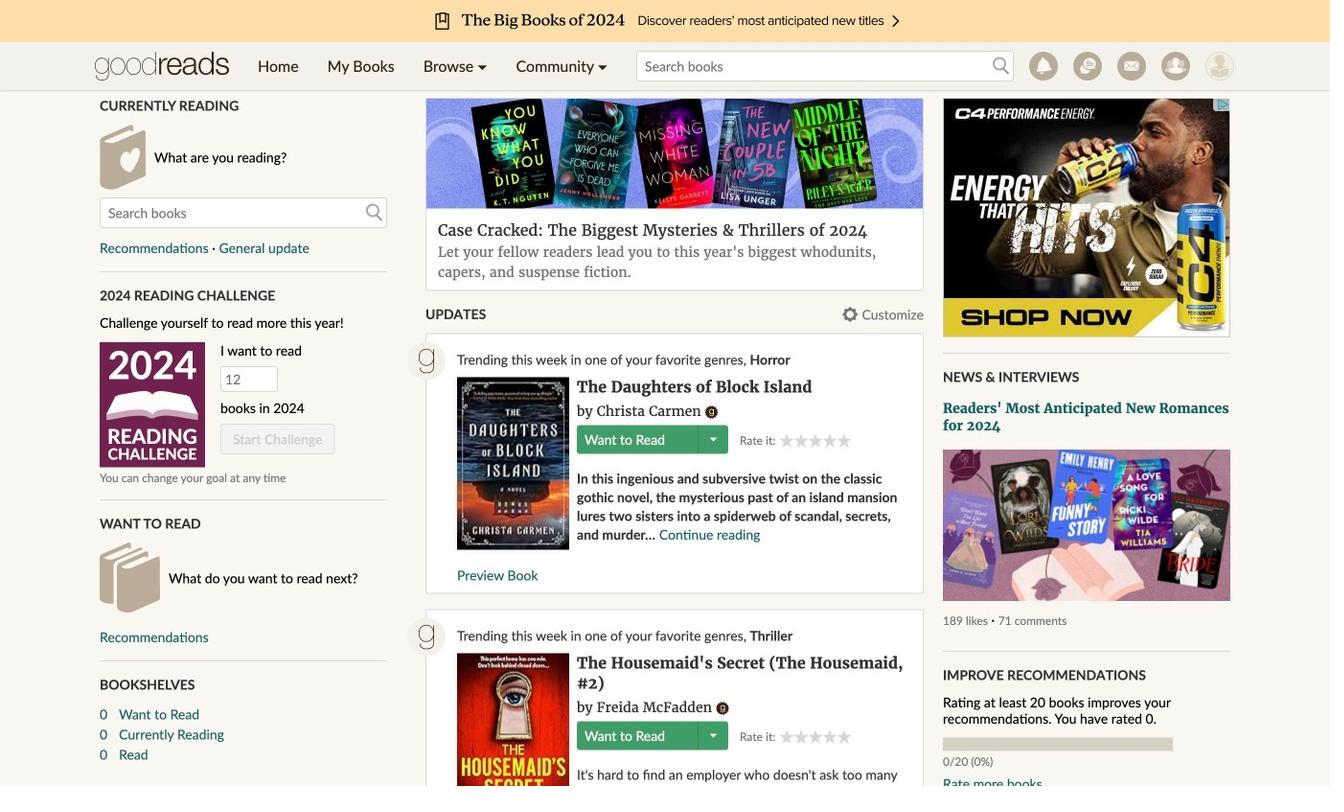 Task type: locate. For each thing, give the bounding box(es) containing it.
group for goodreads author icon
[[780, 433, 852, 447]]

progress bar
[[943, 737, 1173, 751]]

1 vertical spatial group
[[780, 729, 852, 744]]

0 vertical spatial goodreads image
[[407, 342, 446, 380]]

Search for books to add to your shelves search field
[[637, 51, 1014, 81]]

gary orlando image
[[1206, 52, 1235, 81]]

friend requests image
[[1162, 52, 1191, 81]]

goodreads author image
[[705, 405, 719, 419]]

group
[[780, 433, 852, 447], [780, 729, 852, 744]]

search books text field for search for books to add to your shelves search box
[[100, 198, 387, 228]]

0 horizontal spatial search books text field
[[100, 198, 387, 228]]

the housemaid's secret (the housemaid, #2) image
[[457, 653, 569, 786]]

2 goodreads image from the top
[[407, 618, 446, 656]]

1 group from the top
[[780, 433, 852, 447]]

1 goodreads image from the top
[[407, 342, 446, 380]]

goodreads image
[[407, 342, 446, 380], [407, 618, 446, 656]]

menu
[[243, 42, 622, 90]]

1 vertical spatial goodreads image
[[407, 618, 446, 656]]

0 vertical spatial search books text field
[[637, 51, 1014, 81]]

advertisement element
[[943, 98, 1231, 337]]

goodreads image for the housemaid's secret (the housemaid, #2) image
[[407, 618, 446, 656]]

1 horizontal spatial search books text field
[[637, 51, 1014, 81]]

2 group from the top
[[780, 729, 852, 744]]

group for goodreads author image
[[780, 729, 852, 744]]

search books text field for search for books to add to your shelves search field
[[637, 51, 1014, 81]]

Number of books you want to read in 2024 number field
[[220, 366, 278, 392]]

0 vertical spatial group
[[780, 433, 852, 447]]

1 vertical spatial search books text field
[[100, 198, 387, 228]]

Search books text field
[[637, 51, 1014, 81], [100, 198, 387, 228]]

readers' most anticipated new romances for 2024 image
[[943, 450, 1231, 601]]



Task type: vqa. For each thing, say whether or not it's contained in the screenshot.
More in 'Review by Nikki' ELEMENT
no



Task type: describe. For each thing, give the bounding box(es) containing it.
notifications image
[[1030, 52, 1058, 81]]

Search for books to add to your shelves search field
[[100, 198, 387, 228]]

the daughters of block island image
[[457, 377, 569, 550]]

my group discussions image
[[1074, 52, 1102, 81]]

inbox image
[[1118, 52, 1147, 81]]

goodreads author image
[[716, 702, 730, 715]]

case cracked: the biggest mysteries & thrillers of 2024 image
[[427, 99, 923, 208]]

goodreads image for the daughters of block island image
[[407, 342, 446, 380]]



